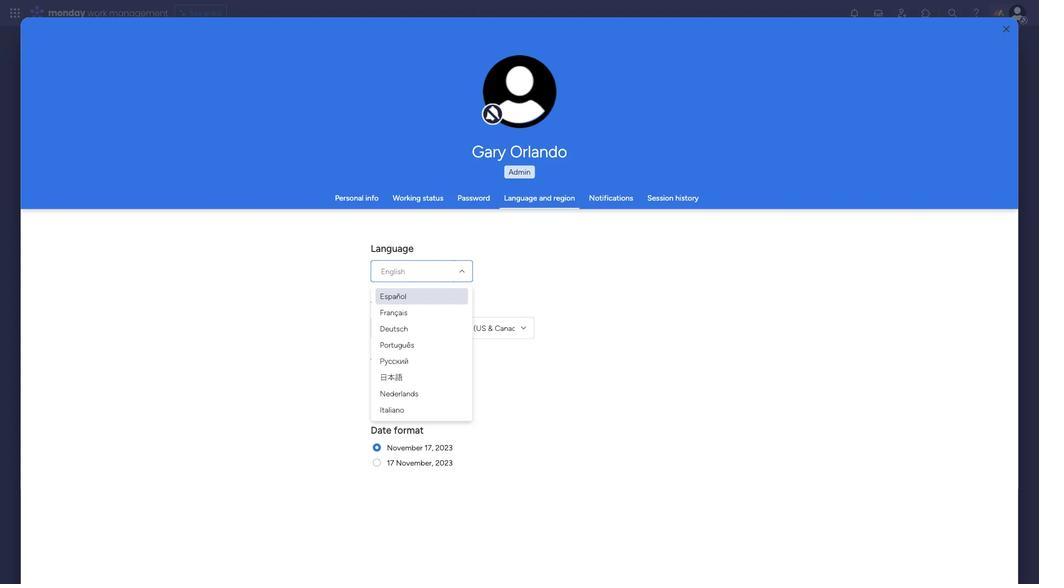 Task type: describe. For each thing, give the bounding box(es) containing it.
november 17, 2023
[[387, 443, 453, 453]]

close image
[[1003, 25, 1010, 33]]

gary
[[472, 142, 506, 161]]

change profile picture button
[[483, 55, 557, 129]]

personal info link
[[335, 194, 379, 203]]

gary orlando button
[[371, 142, 668, 161]]

monday work management
[[48, 7, 168, 19]]

password
[[458, 194, 490, 203]]

eastern
[[428, 324, 454, 333]]

hours for 24 hours
[[399, 392, 420, 402]]

session history
[[647, 194, 699, 203]]

admin
[[509, 168, 531, 177]]

1 vertical spatial time
[[371, 357, 392, 368]]

and
[[539, 194, 552, 203]]

see
[[189, 8, 202, 18]]

session history link
[[647, 194, 699, 203]]

12 hours button
[[387, 374, 455, 386]]

gary orlando dialog
[[21, 17, 1018, 585]]

italiano
[[380, 405, 404, 415]]

français
[[380, 308, 408, 317]]

plans
[[204, 8, 222, 18]]

12 hours
[[387, 375, 419, 385]]

work
[[87, 7, 107, 19]]

region
[[554, 194, 575, 203]]

working status link
[[393, 194, 444, 203]]

profile
[[523, 97, 543, 106]]

format for time format
[[395, 357, 424, 368]]

change
[[497, 97, 521, 106]]

&
[[488, 324, 493, 333]]

november
[[387, 443, 423, 453]]

gary orlando image
[[1009, 4, 1026, 22]]

see plans
[[189, 8, 222, 18]]

language for language
[[371, 243, 414, 255]]

november,
[[396, 458, 434, 468]]

(us
[[474, 324, 486, 333]]

info
[[366, 194, 379, 203]]

management
[[109, 7, 168, 19]]

nederlands
[[380, 389, 418, 398]]

language and region link
[[504, 194, 575, 203]]

hours for 12 hours
[[397, 375, 419, 385]]

timezone
[[371, 300, 413, 312]]

monday
[[48, 7, 85, 19]]

change profile picture
[[497, 97, 543, 115]]

working status
[[393, 194, 444, 203]]

notifications image
[[849, 8, 860, 18]]

日本語
[[380, 373, 403, 382]]

português
[[380, 340, 414, 350]]

2023 for 17 november, 2023
[[435, 458, 453, 468]]

apps image
[[921, 8, 932, 18]]

search everything image
[[947, 8, 958, 18]]

language for language and region
[[504, 194, 537, 203]]

24 hours
[[387, 392, 420, 402]]

select product image
[[10, 8, 21, 18]]

17
[[387, 458, 394, 468]]

status
[[423, 194, 444, 203]]

date
[[371, 425, 392, 437]]

date format
[[371, 425, 424, 437]]



Task type: locate. For each thing, give the bounding box(es) containing it.
1 vertical spatial language
[[371, 243, 414, 255]]

1 vertical spatial hours
[[399, 392, 420, 402]]

(gmt-
[[381, 324, 403, 333]]

hours inside "button"
[[399, 392, 420, 402]]

hours right 24
[[399, 392, 420, 402]]

language
[[504, 194, 537, 203], [371, 243, 414, 255]]

password link
[[458, 194, 490, 203]]

24
[[387, 392, 397, 402]]

see plans button
[[175, 5, 227, 21]]

personal
[[335, 194, 364, 203]]

español
[[380, 292, 406, 301]]

language up english
[[371, 243, 414, 255]]

time
[[455, 324, 472, 333], [371, 357, 392, 368]]

0 vertical spatial hours
[[397, 375, 419, 385]]

personal info
[[335, 194, 379, 203]]

2023 down november 17, 2023
[[435, 458, 453, 468]]

language left and
[[504, 194, 537, 203]]

deutsch
[[380, 324, 408, 333]]

1 vertical spatial 2023
[[435, 458, 453, 468]]

format for date format
[[394, 425, 424, 437]]

format up 12 hours at the left bottom
[[395, 357, 424, 368]]

picture
[[509, 107, 531, 115]]

0 vertical spatial time
[[455, 324, 472, 333]]

format up november
[[394, 425, 424, 437]]

2023
[[435, 443, 453, 453], [435, 458, 453, 468]]

2023 right "17," at the bottom
[[435, 443, 453, 453]]

hours inside button
[[397, 375, 419, 385]]

0 vertical spatial 2023
[[435, 443, 453, 453]]

language and region
[[504, 194, 575, 203]]

0 horizontal spatial language
[[371, 243, 414, 255]]

1 horizontal spatial time
[[455, 324, 472, 333]]

working
[[393, 194, 421, 203]]

17,
[[425, 443, 434, 453]]

12
[[387, 375, 395, 385]]

gary orlando
[[472, 142, 567, 161]]

english
[[381, 267, 405, 276]]

time up 日本語
[[371, 357, 392, 368]]

time left (us on the left bottom of page
[[455, 324, 472, 333]]

2023 for november 17, 2023
[[435, 443, 453, 453]]

05:00)
[[403, 324, 426, 333]]

inbox image
[[873, 8, 884, 18]]

time format
[[371, 357, 424, 368]]

history
[[676, 194, 699, 203]]

1 2023 from the top
[[435, 443, 453, 453]]

0 vertical spatial language
[[504, 194, 537, 203]]

17 november, 2023
[[387, 458, 453, 468]]

canada)
[[495, 324, 523, 333]]

2 2023 from the top
[[435, 458, 453, 468]]

24 hours button
[[387, 391, 443, 403]]

0 vertical spatial format
[[395, 357, 424, 368]]

notifications link
[[589, 194, 633, 203]]

(gmt-05:00) eastern time (us & canada)
[[381, 324, 523, 333]]

notifications
[[589, 194, 633, 203]]

invite members image
[[897, 8, 908, 18]]

orlando
[[510, 142, 567, 161]]

hours up nederlands
[[397, 375, 419, 385]]

1 vertical spatial format
[[394, 425, 424, 437]]

0 horizontal spatial time
[[371, 357, 392, 368]]

hours
[[397, 375, 419, 385], [399, 392, 420, 402]]

session
[[647, 194, 674, 203]]

format
[[395, 357, 424, 368], [394, 425, 424, 437]]

help image
[[971, 8, 982, 18]]

1 horizontal spatial language
[[504, 194, 537, 203]]

русский
[[380, 357, 409, 366]]



Task type: vqa. For each thing, say whether or not it's contained in the screenshot.
Later
no



